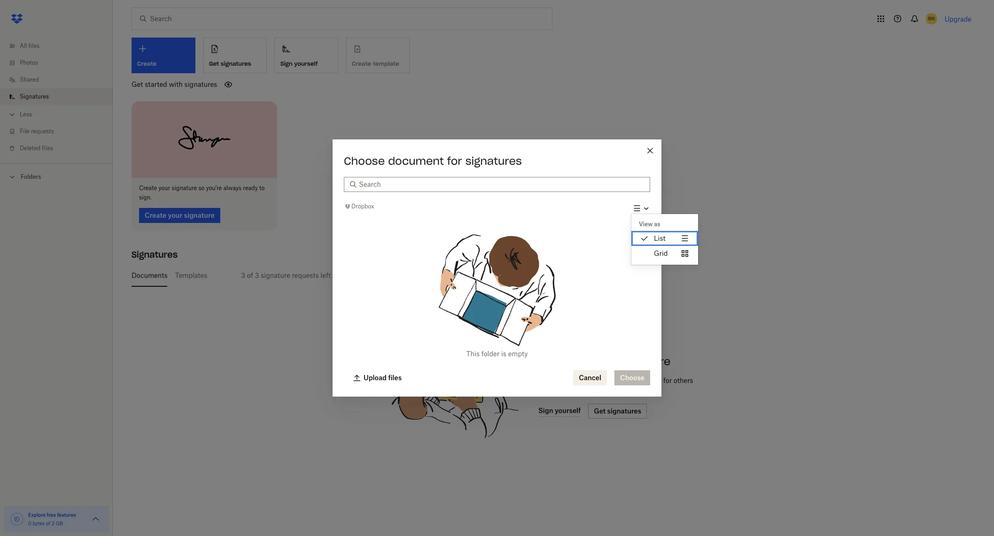 Task type: describe. For each thing, give the bounding box(es) containing it.
view
[[639, 221, 653, 228]]

this
[[332, 271, 344, 279]]

month.
[[346, 271, 368, 279]]

signing
[[369, 271, 394, 279]]

one
[[650, 377, 662, 385]]

get signatures button
[[203, 38, 267, 73]]

get for get started with signatures
[[132, 80, 143, 88]]

upgrade
[[945, 15, 971, 23]]

with
[[169, 80, 183, 88]]

2 3 from the left
[[255, 271, 259, 279]]

for inside "choose document for signatures" dialog
[[447, 155, 462, 168]]

photos link
[[8, 54, 113, 71]]

signature inside create your signature so you're always ready to sign.
[[172, 184, 197, 191]]

here
[[646, 355, 671, 368]]

requests inside tab list
[[292, 271, 319, 279]]

left
[[321, 271, 331, 279]]

is inside "choose document for signatures" dialog
[[501, 350, 506, 358]]

signatures inside signatures link
[[20, 93, 49, 100]]

your
[[158, 184, 170, 191]]

files for deleted files
[[42, 145, 53, 152]]

deleted
[[20, 145, 41, 152]]

documents for documents appear here
[[538, 355, 600, 368]]

1 3 from the left
[[241, 271, 245, 279]]

sign,
[[546, 387, 561, 395]]

sign
[[572, 377, 585, 385]]

sign
[[280, 60, 292, 67]]

signature inside tab list
[[261, 271, 290, 279]]

photos
[[20, 59, 38, 66]]

when
[[538, 377, 557, 385]]

you're
[[206, 184, 222, 191]]

you
[[559, 377, 570, 385]]

all
[[20, 42, 27, 49]]

started
[[145, 80, 167, 88]]

to inside when you sign a document or send one for others to sign, it appears here.
[[538, 387, 545, 395]]

signatures for choose document for signatures
[[465, 155, 522, 168]]

for inside when you sign a document or send one for others to sign, it appears here.
[[663, 377, 672, 385]]

list containing all files
[[0, 32, 113, 163]]

or
[[625, 377, 632, 385]]

dropbox link
[[344, 202, 374, 212]]

less image
[[8, 110, 17, 119]]

it
[[563, 387, 567, 395]]

choose document for signatures
[[344, 155, 522, 168]]

folders
[[21, 173, 41, 180]]

all files link
[[8, 38, 113, 54]]

files for all files
[[28, 42, 40, 49]]

folders button
[[0, 170, 113, 184]]

deleted files link
[[8, 140, 113, 157]]

file requests link
[[8, 123, 113, 140]]

documents for documents
[[132, 271, 167, 279]]

grid
[[654, 250, 668, 258]]

so
[[198, 184, 204, 191]]

appear
[[604, 355, 642, 368]]

yourself inside sign yourself button
[[294, 60, 318, 67]]

templates
[[175, 271, 207, 279]]

others
[[674, 377, 693, 385]]

sign yourself
[[280, 60, 318, 67]]

empty
[[508, 350, 528, 358]]

document inside "choose document for signatures" dialog
[[388, 155, 444, 168]]

signatures for get started with signatures
[[184, 80, 217, 88]]



Task type: vqa. For each thing, say whether or not it's contained in the screenshot.
Folder menu item
no



Task type: locate. For each thing, give the bounding box(es) containing it.
shared
[[20, 76, 39, 83]]

0 horizontal spatial for
[[447, 155, 462, 168]]

signatures inside dialog
[[465, 155, 522, 168]]

documents left templates
[[132, 271, 167, 279]]

1 horizontal spatial yourself
[[396, 271, 420, 279]]

0 vertical spatial signatures
[[221, 60, 251, 67]]

0
[[28, 521, 31, 527]]

of
[[247, 271, 253, 279], [46, 521, 50, 527]]

1 horizontal spatial to
[[538, 387, 545, 395]]

document
[[388, 155, 444, 168], [592, 377, 624, 385]]

list radio item
[[631, 231, 698, 246]]

list
[[654, 235, 665, 243]]

signatures inside button
[[221, 60, 251, 67]]

1 horizontal spatial document
[[592, 377, 624, 385]]

explore free features 0 bytes of 2 gb
[[28, 513, 76, 527]]

requests
[[31, 128, 54, 135], [292, 271, 319, 279]]

1 horizontal spatial signatures
[[221, 60, 251, 67]]

choose document for signatures dialog
[[333, 140, 698, 397]]

bytes
[[33, 521, 45, 527]]

this folder is empty
[[466, 350, 528, 358]]

1 vertical spatial get
[[132, 80, 143, 88]]

1 horizontal spatial for
[[663, 377, 672, 385]]

appears
[[569, 387, 594, 395]]

gb
[[56, 521, 63, 527]]

1 vertical spatial is
[[501, 350, 506, 358]]

always
[[223, 184, 241, 191]]

0 vertical spatial to
[[259, 184, 265, 191]]

yourself right signing
[[396, 271, 420, 279]]

0 horizontal spatial signature
[[172, 184, 197, 191]]

documents inside tab list
[[132, 271, 167, 279]]

to
[[259, 184, 265, 191], [538, 387, 545, 395]]

0 horizontal spatial is
[[422, 271, 427, 279]]

3 of 3 signature requests left this month. signing yourself is unlimited.
[[241, 271, 460, 279]]

yourself right "sign"
[[294, 60, 318, 67]]

sign yourself button
[[274, 38, 338, 73]]

is left unlimited.
[[422, 271, 427, 279]]

0 horizontal spatial yourself
[[294, 60, 318, 67]]

1 vertical spatial yourself
[[396, 271, 420, 279]]

0 horizontal spatial requests
[[31, 128, 54, 135]]

2
[[52, 521, 54, 527]]

dropbox image
[[8, 9, 26, 28]]

0 vertical spatial of
[[247, 271, 253, 279]]

of inside explore free features 0 bytes of 2 gb
[[46, 521, 50, 527]]

1 vertical spatial signatures
[[132, 249, 178, 260]]

1 vertical spatial files
[[42, 145, 53, 152]]

0 vertical spatial signatures
[[20, 93, 49, 100]]

1 vertical spatial documents
[[538, 355, 600, 368]]

get for get signatures
[[209, 60, 219, 67]]

0 horizontal spatial signatures
[[20, 93, 49, 100]]

0 horizontal spatial get
[[132, 80, 143, 88]]

upgrade link
[[945, 15, 971, 23]]

0 horizontal spatial 3
[[241, 271, 245, 279]]

2 horizontal spatial signatures
[[465, 155, 522, 168]]

create your signature so you're always ready to sign.
[[139, 184, 265, 201]]

1 vertical spatial for
[[663, 377, 672, 385]]

all files
[[20, 42, 40, 49]]

1 vertical spatial requests
[[292, 271, 319, 279]]

1 horizontal spatial of
[[247, 271, 253, 279]]

get inside button
[[209, 60, 219, 67]]

templates tab
[[175, 264, 207, 287]]

signatures list item
[[0, 88, 113, 105]]

view as
[[639, 221, 660, 228]]

documents
[[132, 271, 167, 279], [538, 355, 600, 368]]

documents up you
[[538, 355, 600, 368]]

folder
[[481, 350, 499, 358]]

2 vertical spatial signatures
[[465, 155, 522, 168]]

sign.
[[139, 194, 152, 201]]

1 horizontal spatial documents
[[538, 355, 600, 368]]

to right ready
[[259, 184, 265, 191]]

Search text field
[[359, 179, 645, 190]]

1 horizontal spatial is
[[501, 350, 506, 358]]

0 vertical spatial is
[[422, 271, 427, 279]]

signatures link
[[8, 88, 113, 105]]

1 vertical spatial to
[[538, 387, 545, 395]]

0 horizontal spatial signatures
[[184, 80, 217, 88]]

1 horizontal spatial 3
[[255, 271, 259, 279]]

as
[[654, 221, 660, 228]]

a
[[587, 377, 590, 385]]

0 horizontal spatial document
[[388, 155, 444, 168]]

get signatures
[[209, 60, 251, 67]]

deleted files
[[20, 145, 53, 152]]

dropbox
[[351, 203, 374, 210]]

get
[[209, 60, 219, 67], [132, 80, 143, 88]]

ready
[[243, 184, 258, 191]]

0 vertical spatial documents
[[132, 271, 167, 279]]

0 vertical spatial signature
[[172, 184, 197, 191]]

requests left left at the left
[[292, 271, 319, 279]]

1 horizontal spatial signatures
[[132, 249, 178, 260]]

free
[[47, 513, 56, 518]]

list
[[0, 32, 113, 163]]

0 horizontal spatial to
[[259, 184, 265, 191]]

quota usage element
[[9, 512, 24, 527]]

grid radio item
[[631, 246, 698, 261]]

here.
[[595, 387, 611, 395]]

to inside create your signature so you're always ready to sign.
[[259, 184, 265, 191]]

0 vertical spatial document
[[388, 155, 444, 168]]

0 vertical spatial for
[[447, 155, 462, 168]]

file
[[20, 128, 29, 135]]

files right all
[[28, 42, 40, 49]]

1 vertical spatial signature
[[261, 271, 290, 279]]

unlimited.
[[429, 271, 460, 279]]

1 horizontal spatial get
[[209, 60, 219, 67]]

send
[[633, 377, 648, 385]]

0 vertical spatial get
[[209, 60, 219, 67]]

1 vertical spatial document
[[592, 377, 624, 385]]

get left the started
[[132, 80, 143, 88]]

0 vertical spatial requests
[[31, 128, 54, 135]]

features
[[57, 513, 76, 518]]

3
[[241, 271, 245, 279], [255, 271, 259, 279]]

yourself inside tab list
[[396, 271, 420, 279]]

documents tab
[[132, 264, 167, 287]]

1 horizontal spatial signature
[[261, 271, 290, 279]]

when you sign a document or send one for others to sign, it appears here.
[[538, 377, 693, 395]]

for
[[447, 155, 462, 168], [663, 377, 672, 385]]

to down when
[[538, 387, 545, 395]]

document inside when you sign a document or send one for others to sign, it appears here.
[[592, 377, 624, 385]]

file requests
[[20, 128, 54, 135]]

1 horizontal spatial requests
[[292, 271, 319, 279]]

signatures
[[20, 93, 49, 100], [132, 249, 178, 260]]

files
[[28, 42, 40, 49], [42, 145, 53, 152]]

explore
[[28, 513, 46, 518]]

requests right file
[[31, 128, 54, 135]]

0 vertical spatial files
[[28, 42, 40, 49]]

is right folder
[[501, 350, 506, 358]]

create
[[139, 184, 157, 191]]

tab list
[[132, 264, 968, 287]]

signatures down shared
[[20, 93, 49, 100]]

signature
[[172, 184, 197, 191], [261, 271, 290, 279]]

get started with signatures
[[132, 80, 217, 88]]

this
[[466, 350, 480, 358]]

shared link
[[8, 71, 113, 88]]

choose
[[344, 155, 385, 168]]

yourself
[[294, 60, 318, 67], [396, 271, 420, 279]]

tab list containing documents
[[132, 264, 968, 287]]

signatures
[[221, 60, 251, 67], [184, 80, 217, 88], [465, 155, 522, 168]]

0 horizontal spatial files
[[28, 42, 40, 49]]

0 horizontal spatial of
[[46, 521, 50, 527]]

0 vertical spatial yourself
[[294, 60, 318, 67]]

0 horizontal spatial documents
[[132, 271, 167, 279]]

is inside tab list
[[422, 271, 427, 279]]

less
[[20, 111, 32, 118]]

is
[[422, 271, 427, 279], [501, 350, 506, 358]]

of inside tab list
[[247, 271, 253, 279]]

1 vertical spatial of
[[46, 521, 50, 527]]

1 vertical spatial signatures
[[184, 80, 217, 88]]

files right deleted
[[42, 145, 53, 152]]

documents appear here
[[538, 355, 671, 368]]

1 horizontal spatial files
[[42, 145, 53, 152]]

signatures up documents tab
[[132, 249, 178, 260]]

get up get started with signatures
[[209, 60, 219, 67]]



